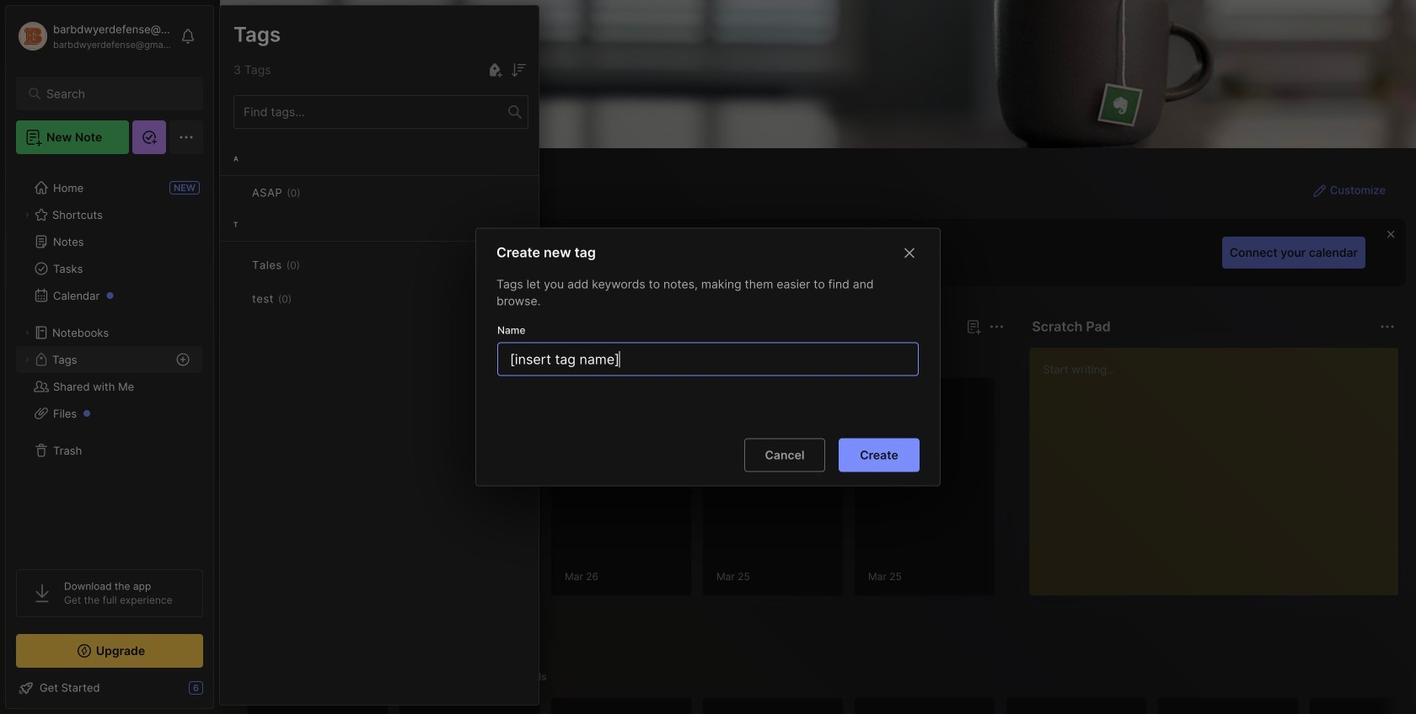 Task type: vqa. For each thing, say whether or not it's contained in the screenshot.
SEARCH text field
yes



Task type: locate. For each thing, give the bounding box(es) containing it.
tree
[[6, 164, 213, 555]]

tree inside main 'element'
[[6, 164, 213, 555]]

Start writing… text field
[[1043, 348, 1398, 582]]

2 vertical spatial row group
[[247, 698, 1416, 715]]

close image
[[899, 243, 920, 263]]

tab list
[[250, 668, 1393, 688]]

none search field inside main 'element'
[[46, 83, 181, 104]]

Find tags… text field
[[234, 101, 508, 123]]

row group
[[220, 142, 539, 340], [247, 378, 1157, 607], [247, 698, 1416, 715]]

main element
[[0, 0, 219, 715]]

1 vertical spatial row group
[[247, 378, 1157, 607]]

tab
[[250, 347, 300, 368], [250, 668, 315, 688], [507, 668, 554, 688]]

None search field
[[46, 83, 181, 104]]

Search text field
[[46, 86, 181, 102]]

expand tags image
[[22, 355, 32, 365]]



Task type: describe. For each thing, give the bounding box(es) containing it.
create new tag image
[[485, 60, 505, 80]]

0 vertical spatial row group
[[220, 142, 539, 340]]

expand notebooks image
[[22, 328, 32, 338]]

Tag name text field
[[508, 344, 911, 376]]



